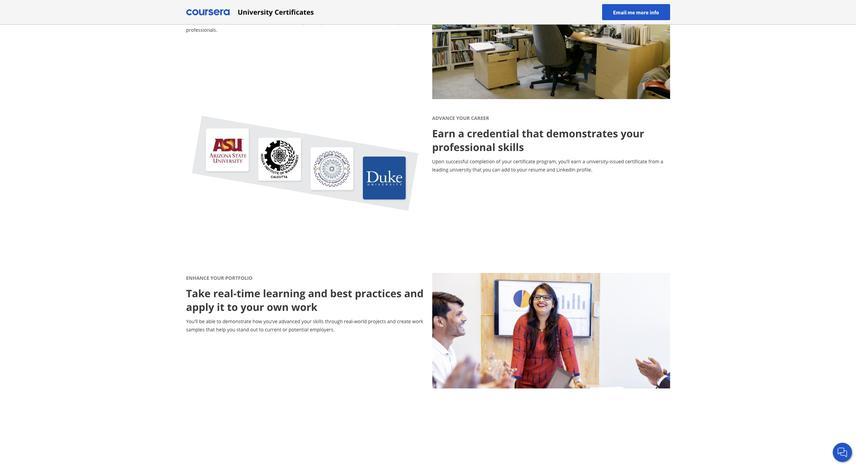 Task type: locate. For each thing, give the bounding box(es) containing it.
me
[[628, 9, 635, 16]]

you'll down yourself
[[213, 18, 224, 25]]

and
[[292, 18, 301, 25], [331, 18, 340, 25], [547, 166, 556, 173], [308, 286, 328, 300], [404, 286, 424, 300], [387, 318, 396, 325]]

projects
[[368, 318, 386, 325]]

0 horizontal spatial from
[[356, 18, 367, 25]]

be right you'll at the left
[[199, 318, 205, 325]]

advance your career
[[432, 115, 489, 121]]

be down yourself
[[225, 18, 231, 25]]

2 vertical spatial you'll
[[559, 158, 570, 165]]

career
[[471, 115, 489, 121]]

in
[[237, 10, 241, 17], [376, 10, 380, 17]]

to right out
[[259, 326, 264, 333]]

a
[[243, 10, 245, 17], [458, 126, 465, 140], [583, 158, 586, 165], [661, 158, 664, 165]]

1 horizontal spatial certificate
[[626, 158, 648, 165]]

skills
[[498, 140, 524, 154], [313, 318, 324, 325]]

how
[[253, 318, 262, 325]]

working
[[382, 18, 400, 25]]

stand
[[237, 326, 249, 333]]

1 horizontal spatial be
[[225, 18, 231, 25]]

skills inside the earn a credential that demonstrates your professional skills
[[498, 140, 524, 154]]

and left create
[[387, 318, 396, 325]]

can
[[493, 166, 500, 173]]

learning up network
[[277, 10, 296, 17]]

2 in from the left
[[376, 10, 380, 17]]

live,
[[381, 10, 390, 17]]

1 horizontal spatial skills
[[498, 140, 524, 154]]

best
[[330, 286, 352, 300]]

real- inside "take real-time learning and best practices and apply it to your own work"
[[213, 286, 237, 300]]

0 vertical spatial be
[[225, 18, 231, 25]]

0 vertical spatial from
[[356, 18, 367, 25]]

earn
[[432, 126, 456, 140]]

0 horizontal spatial that
[[206, 326, 215, 333]]

1 vertical spatial that
[[473, 166, 482, 173]]

0 vertical spatial you
[[483, 166, 491, 173]]

real- right through
[[344, 318, 354, 325]]

0 vertical spatial you'll
[[338, 10, 349, 17]]

from inside by immersing yourself in a cohort-based learning experience where you'll participate in live, expert instruction, you'll be able to build your network and gain insights and advice from other working professionals.
[[356, 18, 367, 25]]

2 certificate from the left
[[626, 158, 648, 165]]

0 vertical spatial skills
[[498, 140, 524, 154]]

certificates
[[275, 7, 314, 17]]

profile.
[[577, 166, 593, 173]]

to left build
[[243, 18, 248, 25]]

0 horizontal spatial work
[[292, 300, 318, 314]]

skills up of
[[498, 140, 524, 154]]

learning up advanced
[[263, 286, 306, 300]]

work right create
[[412, 318, 423, 325]]

0 horizontal spatial certificate
[[514, 158, 536, 165]]

university certificates
[[238, 7, 314, 17]]

certificate
[[514, 158, 536, 165], [626, 158, 648, 165]]

by
[[186, 10, 192, 17]]

1 vertical spatial from
[[649, 158, 660, 165]]

samples
[[186, 326, 205, 333]]

current
[[265, 326, 281, 333]]

0 horizontal spatial skills
[[313, 318, 324, 325]]

able down the apply
[[206, 318, 216, 325]]

certificate up resume
[[514, 158, 536, 165]]

your up issued
[[621, 126, 645, 140]]

1 vertical spatial skills
[[313, 318, 324, 325]]

advice
[[341, 18, 355, 25]]

0 horizontal spatial you
[[227, 326, 235, 333]]

you'll up linkedin
[[559, 158, 570, 165]]

a inside the earn a credential that demonstrates your professional skills
[[458, 126, 465, 140]]

you
[[483, 166, 491, 173], [227, 326, 235, 333]]

1 vertical spatial work
[[412, 318, 423, 325]]

1 certificate from the left
[[514, 158, 536, 165]]

1 horizontal spatial you'll
[[338, 10, 349, 17]]

potential
[[289, 326, 309, 333]]

be
[[225, 18, 231, 25], [199, 318, 205, 325]]

coursera image
[[186, 7, 230, 18]]

to right it
[[227, 300, 238, 314]]

resume
[[529, 166, 546, 173]]

0 vertical spatial able
[[232, 18, 242, 25]]

employers.
[[310, 326, 335, 333]]

immersing
[[193, 10, 217, 17]]

1 horizontal spatial from
[[649, 158, 660, 165]]

enhance
[[186, 275, 209, 281]]

in left live,
[[376, 10, 380, 17]]

your up the "potential"
[[302, 318, 312, 325]]

email me more info button
[[602, 4, 670, 20]]

that left help
[[206, 326, 215, 333]]

in right yourself
[[237, 10, 241, 17]]

2 horizontal spatial that
[[522, 126, 544, 140]]

take real-time learning and best practices and apply it to your own work
[[186, 286, 424, 314]]

1 horizontal spatial you
[[483, 166, 491, 173]]

skills up employers.
[[313, 318, 324, 325]]

0 horizontal spatial in
[[237, 10, 241, 17]]

and inside upon successful completion of your certificate program, you'll earn a university-issued certificate from a leading university that you can add to your resume and linkedin profile.
[[547, 166, 556, 173]]

2 horizontal spatial you'll
[[559, 158, 570, 165]]

1 horizontal spatial that
[[473, 166, 482, 173]]

your down based
[[261, 18, 271, 25]]

work
[[292, 300, 318, 314], [412, 318, 423, 325]]

1 horizontal spatial able
[[232, 18, 242, 25]]

1 vertical spatial learning
[[263, 286, 306, 300]]

your
[[261, 18, 271, 25], [457, 115, 470, 121], [621, 126, 645, 140], [502, 158, 512, 165], [517, 166, 527, 173], [211, 275, 224, 281], [241, 300, 264, 314], [302, 318, 312, 325]]

0 vertical spatial work
[[292, 300, 318, 314]]

you left can
[[483, 166, 491, 173]]

world
[[354, 318, 367, 325]]

1 vertical spatial you
[[227, 326, 235, 333]]

real-
[[213, 286, 237, 300], [344, 318, 354, 325]]

1 vertical spatial be
[[199, 318, 205, 325]]

1 vertical spatial able
[[206, 318, 216, 325]]

1 vertical spatial real-
[[344, 318, 354, 325]]

able down yourself
[[232, 18, 242, 25]]

network
[[273, 18, 291, 25]]

0 horizontal spatial be
[[199, 318, 205, 325]]

2 vertical spatial that
[[206, 326, 215, 333]]

email
[[613, 9, 627, 16]]

advanced
[[279, 318, 300, 325]]

by immersing yourself in a cohort-based learning experience where you'll participate in live, expert instruction, you'll be able to build your network and gain insights and advice from other working professionals.
[[186, 10, 406, 33]]

1 horizontal spatial work
[[412, 318, 423, 325]]

your up how
[[241, 300, 264, 314]]

issued
[[610, 158, 624, 165]]

1 horizontal spatial in
[[376, 10, 380, 17]]

0 horizontal spatial able
[[206, 318, 216, 325]]

1 horizontal spatial real-
[[344, 318, 354, 325]]

completion
[[470, 158, 495, 165]]

to inside "take real-time learning and best practices and apply it to your own work"
[[227, 300, 238, 314]]

professional
[[432, 140, 496, 154]]

info
[[650, 9, 659, 16]]

learning
[[277, 10, 296, 17], [263, 286, 306, 300]]

demonstrate
[[223, 318, 251, 325]]

you down demonstrate
[[227, 326, 235, 333]]

professionals.
[[186, 27, 217, 33]]

to right add
[[511, 166, 516, 173]]

0 vertical spatial that
[[522, 126, 544, 140]]

linkedin
[[557, 166, 576, 173]]

that up program,
[[522, 126, 544, 140]]

0 horizontal spatial real-
[[213, 286, 237, 300]]

work up you'll be able to demonstrate how you've advanced  your skills through real-world projects and create work samples that help you stand out to current or potential employers.
[[292, 300, 318, 314]]

and inside you'll be able to demonstrate how you've advanced  your skills through real-world projects and create work samples that help you stand out to current or potential employers.
[[387, 318, 396, 325]]

you'll inside upon successful completion of your certificate program, you'll earn a university-issued certificate from a leading university that you can add to your resume and linkedin profile.
[[559, 158, 570, 165]]

and down program,
[[547, 166, 556, 173]]

0 vertical spatial learning
[[277, 10, 296, 17]]

1 vertical spatial you'll
[[213, 18, 224, 25]]

real- down "enhance your portfolio"
[[213, 286, 237, 300]]

that
[[522, 126, 544, 140], [473, 166, 482, 173], [206, 326, 215, 333]]

0 vertical spatial real-
[[213, 286, 237, 300]]

to
[[243, 18, 248, 25], [511, 166, 516, 173], [227, 300, 238, 314], [217, 318, 221, 325], [259, 326, 264, 333]]

email me more info
[[613, 9, 659, 16]]

cohort-
[[247, 10, 263, 17]]

able
[[232, 18, 242, 25], [206, 318, 216, 325]]

time
[[237, 286, 260, 300]]

be inside you'll be able to demonstrate how you've advanced  your skills through real-world projects and create work samples that help you stand out to current or potential employers.
[[199, 318, 205, 325]]

a inside by immersing yourself in a cohort-based learning experience where you'll participate in live, expert instruction, you'll be able to build your network and gain insights and advice from other working professionals.
[[243, 10, 245, 17]]

that down the completion
[[473, 166, 482, 173]]

successful
[[446, 158, 469, 165]]

build
[[249, 18, 260, 25]]

from
[[356, 18, 367, 25], [649, 158, 660, 165]]

certificate right issued
[[626, 158, 648, 165]]

you'll
[[338, 10, 349, 17], [213, 18, 224, 25], [559, 158, 570, 165]]

you'll up advice
[[338, 10, 349, 17]]

chat with us image
[[837, 447, 848, 458]]

where
[[323, 10, 337, 17]]

work inside you'll be able to demonstrate how you've advanced  your skills through real-world projects and create work samples that help you stand out to current or potential employers.
[[412, 318, 423, 325]]

earn
[[571, 158, 582, 165]]

that inside you'll be able to demonstrate how you've advanced  your skills through real-world projects and create work samples that help you stand out to current or potential employers.
[[206, 326, 215, 333]]



Task type: describe. For each thing, give the bounding box(es) containing it.
university-
[[587, 158, 610, 165]]

to up help
[[217, 318, 221, 325]]

your inside by immersing yourself in a cohort-based learning experience where you'll participate in live, expert instruction, you'll be able to build your network and gain insights and advice from other working professionals.
[[261, 18, 271, 25]]

based
[[263, 10, 276, 17]]

insights
[[313, 18, 330, 25]]

your inside the earn a credential that demonstrates your professional skills
[[621, 126, 645, 140]]

able inside you'll be able to demonstrate how you've advanced  your skills through real-world projects and create work samples that help you stand out to current or potential employers.
[[206, 318, 216, 325]]

your inside "take real-time learning and best practices and apply it to your own work"
[[241, 300, 264, 314]]

it
[[217, 300, 225, 314]]

practices
[[355, 286, 402, 300]]

your left career on the top right of page
[[457, 115, 470, 121]]

that inside upon successful completion of your certificate program, you'll earn a university-issued certificate from a leading university that you can add to your resume and linkedin profile.
[[473, 166, 482, 173]]

that inside the earn a credential that demonstrates your professional skills
[[522, 126, 544, 140]]

you'll
[[186, 318, 198, 325]]

take
[[186, 286, 211, 300]]

yourself
[[218, 10, 236, 17]]

expert
[[391, 10, 406, 17]]

real- inside you'll be able to demonstrate how you've advanced  your skills through real-world projects and create work samples that help you stand out to current or potential employers.
[[344, 318, 354, 325]]

to inside upon successful completion of your certificate program, you'll earn a university-issued certificate from a leading university that you can add to your resume and linkedin profile.
[[511, 166, 516, 173]]

you inside you'll be able to demonstrate how you've advanced  your skills through real-world projects and create work samples that help you stand out to current or potential employers.
[[227, 326, 235, 333]]

your inside you'll be able to demonstrate how you've advanced  your skills through real-world projects and create work samples that help you stand out to current or potential employers.
[[302, 318, 312, 325]]

portfolio
[[225, 275, 253, 281]]

experience
[[297, 10, 322, 17]]

participate
[[351, 10, 375, 17]]

learning inside by immersing yourself in a cohort-based learning experience where you'll participate in live, expert instruction, you'll be able to build your network and gain insights and advice from other working professionals.
[[277, 10, 296, 17]]

help
[[216, 326, 226, 333]]

other
[[369, 18, 381, 25]]

earn a credential that demonstrates your professional skills
[[432, 126, 645, 154]]

1 in from the left
[[237, 10, 241, 17]]

able inside by immersing yourself in a cohort-based learning experience where you'll participate in live, expert instruction, you'll be able to build your network and gain insights and advice from other working professionals.
[[232, 18, 242, 25]]

you've
[[264, 318, 278, 325]]

add
[[502, 166, 510, 173]]

be inside by immersing yourself in a cohort-based learning experience where you'll participate in live, expert instruction, you'll be able to build your network and gain insights and advice from other working professionals.
[[225, 18, 231, 25]]

your left resume
[[517, 166, 527, 173]]

you'll be able to demonstrate how you've advanced  your skills through real-world projects and create work samples that help you stand out to current or potential employers.
[[186, 318, 423, 333]]

of
[[496, 158, 501, 165]]

and up create
[[404, 286, 424, 300]]

you inside upon successful completion of your certificate program, you'll earn a university-issued certificate from a leading university that you can add to your resume and linkedin profile.
[[483, 166, 491, 173]]

create
[[397, 318, 411, 325]]

university
[[238, 7, 273, 17]]

and left best
[[308, 286, 328, 300]]

or
[[283, 326, 288, 333]]

enhance your portfolio
[[186, 275, 253, 281]]

program,
[[537, 158, 557, 165]]

university
[[450, 166, 472, 173]]

gain
[[302, 18, 312, 25]]

learning inside "take real-time learning and best practices and apply it to your own work"
[[263, 286, 306, 300]]

out
[[250, 326, 258, 333]]

instruction,
[[186, 18, 211, 25]]

upon
[[432, 158, 445, 165]]

0 horizontal spatial you'll
[[213, 18, 224, 25]]

and down where
[[331, 18, 340, 25]]

apply
[[186, 300, 214, 314]]

advance
[[432, 115, 455, 121]]

skills inside you'll be able to demonstrate how you've advanced  your skills through real-world projects and create work samples that help you stand out to current or potential employers.
[[313, 318, 324, 325]]

and down certificates
[[292, 18, 301, 25]]

your up add
[[502, 158, 512, 165]]

more
[[636, 9, 649, 16]]

through
[[325, 318, 343, 325]]

your right the enhance
[[211, 275, 224, 281]]

own
[[267, 300, 289, 314]]

demonstrates
[[547, 126, 618, 140]]

to inside by immersing yourself in a cohort-based learning experience where you'll participate in live, expert instruction, you'll be able to build your network and gain insights and advice from other working professionals.
[[243, 18, 248, 25]]

credential
[[467, 126, 519, 140]]

work inside "take real-time learning and best practices and apply it to your own work"
[[292, 300, 318, 314]]

upon successful completion of your certificate program, you'll earn a university-issued certificate from a leading university that you can add to your resume and linkedin profile.
[[432, 158, 664, 173]]

leading
[[432, 166, 449, 173]]

from inside upon successful completion of your certificate program, you'll earn a university-issued certificate from a leading university that you can add to your resume and linkedin profile.
[[649, 158, 660, 165]]



Task type: vqa. For each thing, say whether or not it's contained in the screenshot.
the rightmost YOU
yes



